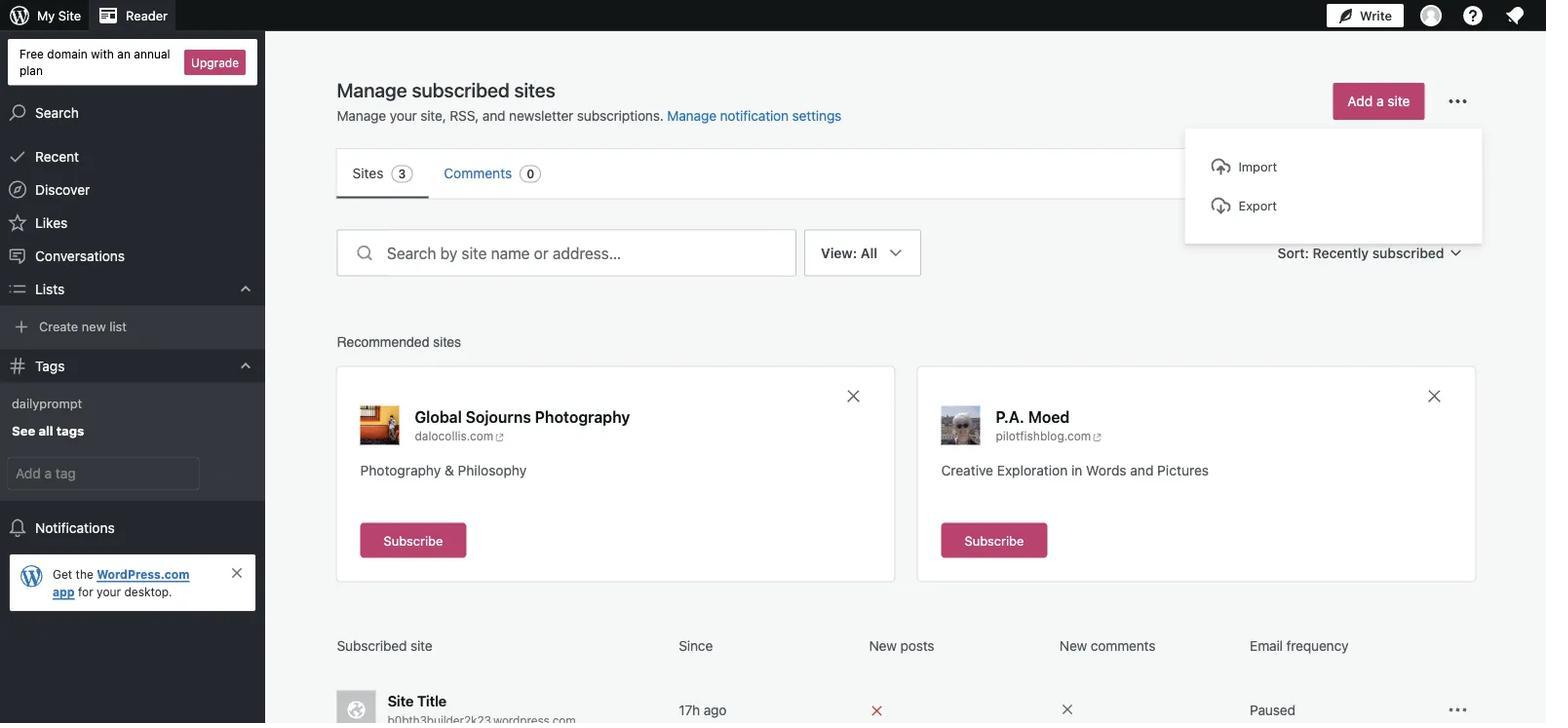 Task type: describe. For each thing, give the bounding box(es) containing it.
site inside 'column header'
[[410, 638, 432, 654]]

more image
[[1446, 90, 1470, 113]]

get the
[[53, 567, 97, 581]]

1 vertical spatial your
[[97, 585, 121, 599]]

sojourns
[[466, 407, 531, 426]]

sort: recently subscribed
[[1278, 245, 1444, 261]]

search
[[35, 104, 79, 120]]

site,
[[420, 108, 446, 124]]

sort: recently subscribed button
[[1270, 235, 1475, 271]]

manage your notifications image
[[1503, 4, 1527, 27]]

p.a.
[[996, 407, 1024, 426]]

plan
[[19, 63, 43, 77]]

since column header
[[679, 636, 861, 656]]

new
[[82, 319, 106, 333]]

sort:
[[1278, 245, 1309, 261]]

tags
[[56, 423, 84, 438]]

keyboard_arrow_down image for lists
[[236, 279, 255, 299]]

my site
[[37, 8, 81, 23]]

photography & philosophy
[[360, 462, 527, 478]]

manage notification settings link
[[667, 108, 841, 124]]

subscribed
[[1372, 245, 1444, 261]]

subscribe for global sojourns photography
[[384, 533, 443, 548]]

1 vertical spatial photography
[[360, 462, 441, 478]]

discover
[[35, 181, 90, 197]]

dalocollis.com
[[415, 429, 494, 443]]

subscribe for p.a. moed
[[965, 533, 1024, 548]]

site title table
[[337, 636, 1475, 723]]

see all tags link
[[0, 417, 265, 446]]

desktop.
[[124, 585, 172, 599]]

add for add a site
[[1348, 93, 1373, 109]]

add a site
[[1348, 93, 1410, 109]]

help image
[[1461, 4, 1485, 27]]

comments
[[1091, 638, 1156, 654]]

rss,
[[450, 108, 479, 124]]

subscribed site
[[337, 638, 432, 654]]

subscriptions.
[[577, 108, 664, 124]]

an
[[117, 47, 131, 60]]

new for new comments
[[1060, 638, 1087, 654]]

new comments column header
[[1060, 636, 1242, 656]]

site title link
[[387, 691, 671, 712]]

tags
[[35, 358, 65, 374]]

view: all button
[[804, 230, 921, 432]]

comments
[[444, 165, 512, 181]]

write
[[1360, 8, 1392, 23]]

subscribed site column header
[[337, 636, 671, 656]]

export
[[1239, 198, 1277, 213]]

sites
[[352, 165, 384, 181]]

frequency
[[1286, 638, 1349, 654]]

0 vertical spatial site
[[58, 8, 81, 23]]

newsletter
[[509, 108, 573, 124]]

recommended sites
[[337, 334, 461, 349]]

subscribed
[[337, 638, 407, 654]]

words
[[1086, 462, 1126, 478]]

&
[[445, 462, 454, 478]]

view: all
[[821, 245, 877, 261]]

manage subscribed sites manage your site, rss, and newsletter subscriptions. manage notification settings
[[337, 78, 841, 124]]

creative
[[941, 462, 993, 478]]

moed
[[1028, 407, 1070, 426]]

list
[[109, 319, 127, 333]]

with
[[91, 47, 114, 60]]

dailyprompt link
[[0, 390, 265, 417]]

conversations link
[[0, 239, 265, 273]]

my site link
[[0, 0, 89, 31]]

dismiss this recommendation image
[[844, 387, 863, 406]]

since
[[679, 638, 713, 654]]

discover link
[[0, 173, 265, 206]]

a
[[1376, 93, 1384, 109]]

free domain with an annual plan
[[19, 47, 170, 77]]

row inside manage subscribed sites main content
[[337, 636, 1475, 671]]

see all tags
[[12, 423, 84, 438]]

create new list
[[39, 319, 127, 333]]

and inside manage subscribed sites manage your site, rss, and newsletter subscriptions. manage notification settings
[[482, 108, 505, 124]]

notifications
[[35, 520, 115, 536]]

site inside button
[[1387, 93, 1410, 109]]

notifications link
[[0, 512, 265, 545]]

add a site button
[[1333, 83, 1425, 120]]

the
[[76, 567, 93, 581]]

recent link
[[0, 140, 265, 173]]

reader link
[[89, 0, 175, 31]]

17h ago
[[679, 702, 727, 718]]

tags link
[[0, 350, 265, 383]]

global
[[415, 407, 462, 426]]

your inside manage subscribed sites manage your site, rss, and newsletter subscriptions. manage notification settings
[[390, 108, 417, 124]]

p.a. moed link
[[996, 406, 1070, 427]]

conversations
[[35, 248, 125, 264]]

write link
[[1327, 0, 1404, 31]]



Task type: vqa. For each thing, say whether or not it's contained in the screenshot.
for
yes



Task type: locate. For each thing, give the bounding box(es) containing it.
row
[[337, 636, 1475, 671]]

see
[[12, 423, 35, 438]]

import button
[[1205, 149, 1462, 184]]

paused cell
[[1250, 700, 1432, 720]]

sites
[[433, 334, 461, 349]]

email
[[1250, 638, 1283, 654]]

likes link
[[0, 206, 265, 239]]

for
[[78, 585, 93, 599]]

1 horizontal spatial new
[[1060, 638, 1087, 654]]

wordpress.com
[[97, 567, 190, 581]]

new left "comments"
[[1060, 638, 1087, 654]]

subscribe button for global sojourns photography
[[360, 523, 466, 558]]

site title
[[387, 693, 447, 710]]

1 new from the left
[[869, 638, 897, 654]]

get
[[53, 567, 72, 581]]

add group
[[0, 454, 265, 493]]

1 horizontal spatial photography
[[535, 407, 630, 426]]

1 horizontal spatial site
[[1387, 93, 1410, 109]]

2 subscribe from the left
[[965, 533, 1024, 548]]

creative exploration in words and pictures
[[941, 462, 1209, 478]]

more information image
[[1060, 702, 1075, 717]]

and right 'words'
[[1130, 462, 1154, 478]]

site title cell
[[337, 691, 671, 723]]

notification settings
[[720, 108, 841, 124]]

1 horizontal spatial add
[[1348, 93, 1373, 109]]

0 horizontal spatial subscribe button
[[360, 523, 466, 558]]

import
[[1239, 159, 1277, 174]]

lists link
[[0, 273, 265, 306]]

wordpress.com app
[[53, 567, 190, 599]]

0 horizontal spatial add
[[218, 466, 242, 481]]

1 vertical spatial site
[[387, 693, 414, 710]]

photography up dalocollis.com link
[[535, 407, 630, 426]]

add inside button
[[218, 466, 242, 481]]

site title row
[[337, 671, 1475, 723]]

paused
[[1250, 702, 1295, 718]]

your right for
[[97, 585, 121, 599]]

add button
[[207, 458, 253, 489]]

keyboard_arrow_down image inside 'tags' link
[[236, 356, 255, 376]]

free
[[19, 47, 44, 60]]

and
[[482, 108, 505, 124], [1130, 462, 1154, 478]]

site inside cell
[[387, 693, 414, 710]]

all
[[861, 245, 877, 261]]

new
[[869, 638, 897, 654], [1060, 638, 1087, 654]]

site right "my"
[[58, 8, 81, 23]]

pilotfishblog.com link
[[996, 427, 1105, 445]]

annual
[[134, 47, 170, 60]]

1 vertical spatial site
[[410, 638, 432, 654]]

keyboard_arrow_down image for tags
[[236, 356, 255, 376]]

global sojourns photography
[[415, 407, 630, 426]]

likes
[[35, 215, 68, 231]]

1 vertical spatial and
[[1130, 462, 1154, 478]]

None search field
[[337, 230, 796, 276]]

ago
[[704, 702, 727, 718]]

recent
[[35, 148, 79, 164]]

email frequency
[[1250, 638, 1349, 654]]

subscribe button
[[360, 523, 466, 558], [941, 523, 1047, 558]]

0 horizontal spatial site
[[410, 638, 432, 654]]

in
[[1071, 462, 1082, 478]]

subscribe button down creative at the right of page
[[941, 523, 1047, 558]]

reader
[[126, 8, 168, 23]]

new posts column header
[[869, 636, 1052, 656]]

Search search field
[[387, 231, 795, 275]]

p.a. moed
[[996, 407, 1070, 426]]

cell
[[869, 699, 1052, 721]]

1 horizontal spatial subscribe
[[965, 533, 1024, 548]]

global sojourns photography link
[[415, 406, 630, 427]]

upgrade
[[191, 55, 239, 69]]

photography left &
[[360, 462, 441, 478]]

search link
[[0, 96, 265, 129]]

0 vertical spatial your
[[390, 108, 417, 124]]

0 horizontal spatial and
[[482, 108, 505, 124]]

1 vertical spatial add
[[218, 466, 242, 481]]

for your desktop.
[[75, 585, 172, 599]]

row containing subscribed site
[[337, 636, 1475, 671]]

email frequency column header
[[1250, 636, 1432, 656]]

0 vertical spatial site
[[1387, 93, 1410, 109]]

subscribe down photography & philosophy
[[384, 533, 443, 548]]

app
[[53, 585, 75, 599]]

1 subscribe from the left
[[384, 533, 443, 548]]

add inside button
[[1348, 93, 1373, 109]]

pilotfishblog.com
[[996, 429, 1091, 443]]

site right subscribed
[[410, 638, 432, 654]]

subscribed sites
[[412, 78, 555, 101]]

site right a
[[1387, 93, 1410, 109]]

more actions image
[[1446, 698, 1470, 722]]

17h
[[679, 702, 700, 718]]

1 horizontal spatial site
[[387, 693, 414, 710]]

my profile image
[[1420, 5, 1442, 26]]

title
[[417, 693, 447, 710]]

subscribe down creative at the right of page
[[965, 533, 1024, 548]]

2 new from the left
[[1060, 638, 1087, 654]]

and down subscribed sites
[[482, 108, 505, 124]]

new left posts
[[869, 638, 897, 654]]

all
[[38, 423, 53, 438]]

dismiss image
[[229, 565, 245, 581]]

exploration
[[997, 462, 1068, 478]]

dismiss this recommendation image
[[1425, 387, 1444, 406]]

0 horizontal spatial subscribe
[[384, 533, 443, 548]]

0 vertical spatial add
[[1348, 93, 1373, 109]]

3
[[398, 167, 406, 181]]

subscribe
[[384, 533, 443, 548], [965, 533, 1024, 548]]

menu inside manage subscribed sites main content
[[337, 149, 1475, 198]]

0 horizontal spatial photography
[[360, 462, 441, 478]]

1 horizontal spatial subscribe button
[[941, 523, 1047, 558]]

your left site,
[[390, 108, 417, 124]]

1 vertical spatial keyboard_arrow_down image
[[236, 356, 255, 376]]

subscribe button for p.a. moed
[[941, 523, 1047, 558]]

menu
[[337, 149, 1475, 198]]

0 horizontal spatial site
[[58, 8, 81, 23]]

manage subscribed sites main content
[[306, 77, 1507, 723]]

add for add
[[218, 466, 242, 481]]

domain
[[47, 47, 88, 60]]

0 vertical spatial photography
[[535, 407, 630, 426]]

0
[[527, 167, 534, 181]]

keyboard_arrow_down image
[[236, 279, 255, 299], [236, 356, 255, 376]]

pictures
[[1157, 462, 1209, 478]]

0 vertical spatial and
[[482, 108, 505, 124]]

new comments
[[1060, 638, 1156, 654]]

2 subscribe button from the left
[[941, 523, 1047, 558]]

1 subscribe button from the left
[[360, 523, 466, 558]]

subscribe button down photography & philosophy
[[360, 523, 466, 558]]

Add a tag text field
[[8, 458, 199, 489]]

site
[[1387, 93, 1410, 109], [410, 638, 432, 654]]

philosophy
[[458, 462, 527, 478]]

my
[[37, 8, 55, 23]]

1 horizontal spatial and
[[1130, 462, 1154, 478]]

dailyprompt
[[12, 396, 82, 410]]

create
[[39, 319, 78, 333]]

2 keyboard_arrow_down image from the top
[[236, 356, 255, 376]]

manage
[[337, 78, 407, 101], [337, 108, 386, 124], [667, 108, 716, 124]]

export button
[[1205, 188, 1462, 223]]

menu containing sites
[[337, 149, 1475, 198]]

photography
[[535, 407, 630, 426], [360, 462, 441, 478]]

keyboard_arrow_down image inside lists link
[[236, 279, 255, 299]]

0 horizontal spatial your
[[97, 585, 121, 599]]

site left title
[[387, 693, 414, 710]]

posts
[[900, 638, 934, 654]]

0 vertical spatial keyboard_arrow_down image
[[236, 279, 255, 299]]

1 horizontal spatial your
[[390, 108, 417, 124]]

upgrade button
[[184, 50, 246, 75]]

0 horizontal spatial new
[[869, 638, 897, 654]]

1 keyboard_arrow_down image from the top
[[236, 279, 255, 299]]

recommended
[[337, 334, 429, 349]]

lists
[[35, 281, 65, 297]]

new for new posts
[[869, 638, 897, 654]]



